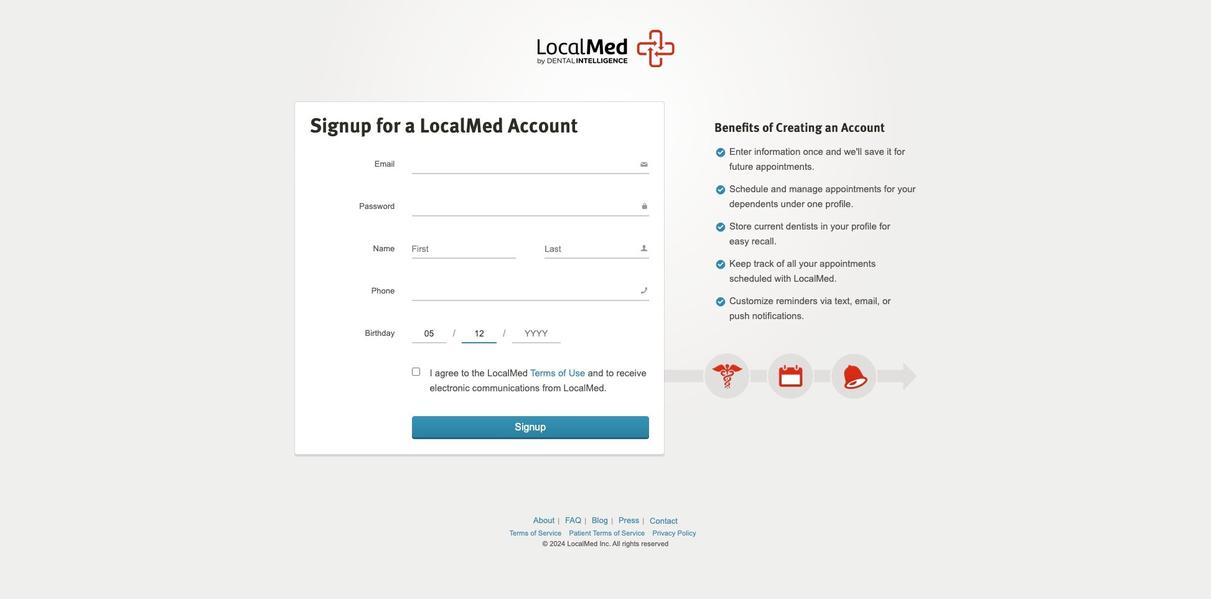 Task type: locate. For each thing, give the bounding box(es) containing it.
None text field
[[412, 281, 650, 301]]

MM text field
[[412, 324, 447, 344]]

localmed logo image
[[537, 30, 675, 67]]

None text field
[[412, 154, 650, 174]]

None checkbox
[[412, 368, 420, 376]]

None password field
[[412, 197, 650, 217]]



Task type: describe. For each thing, give the bounding box(es) containing it.
Last text field
[[545, 239, 650, 259]]

DD text field
[[462, 324, 497, 344]]

YYYY text field
[[512, 324, 561, 344]]

First text field
[[412, 239, 517, 259]]



Task type: vqa. For each thing, say whether or not it's contained in the screenshot.
LocalMed Logo
yes



